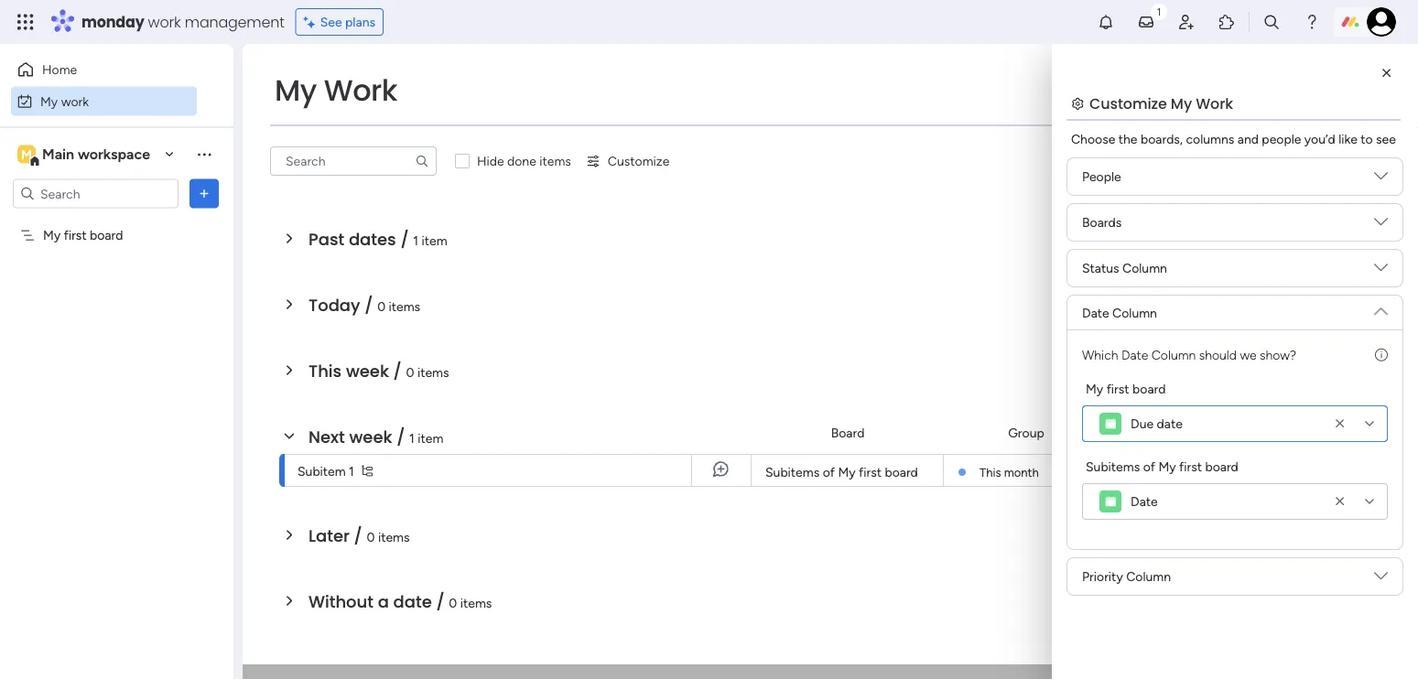 Task type: vqa. For each thing, say whether or not it's contained in the screenshot.


Task type: describe. For each thing, give the bounding box(es) containing it.
my work
[[275, 70, 398, 111]]

subitems of my first board for subitems of my first board link
[[766, 465, 919, 480]]

board inside heading
[[1206, 459, 1239, 475]]

john smith image
[[1368, 7, 1397, 37]]

my up boards,
[[1172, 93, 1193, 114]]

/ up next week / 1 item
[[394, 360, 402, 383]]

subitems of my first board for subitems of my first board group
[[1086, 459, 1239, 475]]

column for date column
[[1113, 305, 1158, 321]]

0 horizontal spatial work
[[324, 70, 398, 111]]

/ down this week / 0 items at the left bottom
[[397, 426, 405, 449]]

column for status column
[[1123, 261, 1168, 276]]

/ right later
[[354, 524, 363, 548]]

the
[[1119, 131, 1138, 147]]

my down see plans "button"
[[275, 70, 317, 111]]

customize for customize my work
[[1090, 93, 1168, 114]]

my inside heading
[[1159, 459, 1177, 475]]

week for this
[[346, 360, 389, 383]]

/ right the dates
[[401, 228, 409, 251]]

help image
[[1304, 13, 1322, 31]]

see
[[1377, 131, 1397, 147]]

work for my
[[61, 93, 89, 109]]

status
[[1083, 261, 1120, 276]]

this for month
[[980, 465, 1002, 480]]

boards,
[[1141, 131, 1184, 147]]

like
[[1339, 131, 1358, 147]]

my first board list box
[[0, 216, 234, 498]]

items inside without a date / 0 items
[[461, 595, 492, 611]]

main
[[42, 146, 74, 163]]

my inside "heading"
[[1086, 381, 1104, 397]]

Filter dashboard by text search field
[[270, 147, 437, 176]]

work for monday
[[148, 11, 181, 32]]

hide
[[477, 153, 504, 169]]

monday work management
[[82, 11, 285, 32]]

Search in workspace field
[[38, 183, 153, 204]]

date up subitems of my first board group
[[1270, 426, 1297, 441]]

first down board on the bottom right of the page
[[859, 465, 882, 480]]

0 inside later / 0 items
[[367, 529, 375, 545]]

my down board on the bottom right of the page
[[839, 465, 856, 480]]

show?
[[1261, 347, 1297, 363]]

dapulse dropdown down arrow image for priority column
[[1375, 570, 1389, 590]]

workspace options image
[[195, 145, 213, 163]]

of for subitems of my first board group
[[1144, 459, 1156, 475]]

without a date / 0 items
[[309, 590, 492, 614]]

statu
[[1393, 426, 1419, 441]]

subitems of my first board link
[[763, 455, 933, 488]]

notifications image
[[1097, 13, 1116, 31]]

main workspace
[[42, 146, 150, 163]]

working
[[1373, 464, 1419, 480]]

search image
[[415, 154, 430, 169]]

/ right a
[[436, 590, 445, 614]]

main content containing past dates /
[[243, 44, 1419, 680]]

people
[[1263, 131, 1302, 147]]

items inside later / 0 items
[[378, 529, 410, 545]]

date inside my first board group
[[1157, 416, 1183, 432]]

search everything image
[[1263, 13, 1282, 31]]

group
[[1009, 426, 1045, 441]]

you'd
[[1305, 131, 1336, 147]]

m
[[21, 147, 32, 162]]

1 vertical spatial date
[[393, 590, 432, 614]]

month
[[1005, 465, 1039, 480]]

/ right 'today'
[[365, 294, 373, 317]]

week for next
[[349, 426, 393, 449]]

next
[[309, 426, 345, 449]]

0 inside today / 0 items
[[378, 299, 386, 314]]

1 for past dates /
[[413, 233, 419, 248]]

date column
[[1083, 305, 1158, 321]]

invite members image
[[1178, 13, 1196, 31]]

home button
[[11, 55, 197, 84]]

inbox image
[[1138, 13, 1156, 31]]

past
[[309, 228, 345, 251]]

due date
[[1131, 416, 1183, 432]]

items inside this week / 0 items
[[418, 365, 449, 380]]

1 horizontal spatial people
[[1145, 426, 1184, 441]]

my work
[[40, 93, 89, 109]]

dates
[[349, 228, 396, 251]]

customize for customize
[[608, 153, 670, 169]]

first inside list box
[[64, 228, 87, 243]]

workspace
[[78, 146, 150, 163]]

2 dapulse dropdown down arrow image from the top
[[1375, 261, 1389, 282]]



Task type: locate. For each thing, give the bounding box(es) containing it.
date
[[1157, 416, 1183, 432], [393, 590, 432, 614]]

1 vertical spatial 1
[[410, 431, 415, 446]]

None search field
[[270, 147, 437, 176]]

1 horizontal spatial this
[[980, 465, 1002, 480]]

/
[[401, 228, 409, 251], [365, 294, 373, 317], [394, 360, 402, 383], [397, 426, 405, 449], [354, 524, 363, 548], [436, 590, 445, 614]]

item right the dates
[[422, 233, 448, 248]]

1
[[413, 233, 419, 248], [410, 431, 415, 446], [349, 464, 354, 479]]

1 horizontal spatial of
[[1144, 459, 1156, 475]]

1 dapulse dropdown down arrow image from the top
[[1375, 169, 1389, 190]]

subitems of my first board down board on the bottom right of the page
[[766, 465, 919, 480]]

1 down this week / 0 items at the left bottom
[[410, 431, 415, 446]]

work
[[324, 70, 398, 111], [1197, 93, 1234, 114]]

board inside list box
[[90, 228, 123, 243]]

my down due date in the right of the page
[[1159, 459, 1177, 475]]

see plans
[[320, 14, 376, 30]]

my work button
[[11, 87, 197, 116]]

my down which
[[1086, 381, 1104, 397]]

which
[[1083, 347, 1119, 363]]

1 horizontal spatial work
[[1197, 93, 1234, 114]]

my first board
[[43, 228, 123, 243], [1086, 381, 1167, 397]]

1 inside past dates / 1 item
[[413, 233, 419, 248]]

week up the v2 subitems open image
[[349, 426, 393, 449]]

we
[[1241, 347, 1257, 363]]

select product image
[[16, 13, 35, 31]]

1 horizontal spatial customize
[[1090, 93, 1168, 114]]

dapulse dropdown down arrow image
[[1375, 169, 1389, 190], [1375, 261, 1389, 282], [1375, 298, 1389, 318]]

0 horizontal spatial of
[[823, 465, 835, 480]]

today / 0 items
[[309, 294, 421, 317]]

later
[[309, 524, 350, 548]]

2 dapulse dropdown down arrow image from the top
[[1375, 570, 1389, 590]]

people down 'choose'
[[1083, 169, 1122, 185]]

subitems inside heading
[[1086, 459, 1141, 475]]

see
[[320, 14, 342, 30]]

later / 0 items
[[309, 524, 410, 548]]

1 horizontal spatial date
[[1157, 416, 1183, 432]]

this week / 0 items
[[309, 360, 449, 383]]

1 inside next week / 1 item
[[410, 431, 415, 446]]

apps image
[[1218, 13, 1237, 31]]

column right priority
[[1127, 569, 1172, 585]]

0 vertical spatial people
[[1083, 169, 1122, 185]]

1 vertical spatial dapulse dropdown down arrow image
[[1375, 570, 1389, 590]]

0 right 'today'
[[378, 299, 386, 314]]

customize my work
[[1090, 93, 1234, 114]]

0 right later
[[367, 529, 375, 545]]

subitems of my first board inside group
[[1086, 459, 1239, 475]]

0 horizontal spatial this
[[309, 360, 342, 383]]

people
[[1083, 169, 1122, 185], [1145, 426, 1184, 441]]

subitems for subitems of my first board link
[[766, 465, 820, 480]]

work down the home
[[61, 93, 89, 109]]

and
[[1238, 131, 1260, 147]]

choose
[[1072, 131, 1116, 147]]

my first board heading
[[1086, 379, 1167, 398]]

board inside "heading"
[[1133, 381, 1167, 397]]

0 vertical spatial dapulse dropdown down arrow image
[[1375, 169, 1389, 190]]

item inside past dates / 1 item
[[422, 233, 448, 248]]

subitems of my first board heading
[[1086, 457, 1239, 476]]

date right a
[[393, 590, 432, 614]]

boards
[[1083, 215, 1122, 230]]

of for subitems of my first board link
[[823, 465, 835, 480]]

my inside list box
[[43, 228, 61, 243]]

priority column
[[1083, 569, 1172, 585]]

1 image
[[1151, 1, 1168, 22]]

column down status column
[[1113, 305, 1158, 321]]

0 inside without a date / 0 items
[[449, 595, 457, 611]]

first
[[64, 228, 87, 243], [1107, 381, 1130, 397], [1180, 459, 1203, 475], [859, 465, 882, 480]]

2 vertical spatial 1
[[349, 464, 354, 479]]

0 up next week / 1 item
[[406, 365, 415, 380]]

subitem 1
[[298, 464, 354, 479]]

1 vertical spatial week
[[349, 426, 393, 449]]

first inside heading
[[1180, 459, 1203, 475]]

plans
[[345, 14, 376, 30]]

0 inside this week / 0 items
[[406, 365, 415, 380]]

of down due at the right of the page
[[1144, 459, 1156, 475]]

date inside subitems of my first board group
[[1131, 494, 1159, 510]]

0 horizontal spatial date
[[393, 590, 432, 614]]

dapulse dropdown down arrow image
[[1375, 215, 1389, 236], [1375, 570, 1389, 590]]

subitems for subitems of my first board group
[[1086, 459, 1141, 475]]

people up subitems of my first board heading
[[1145, 426, 1184, 441]]

1 for next week /
[[410, 431, 415, 446]]

columns
[[1187, 131, 1235, 147]]

this left "month"
[[980, 465, 1002, 480]]

of down board on the bottom right of the page
[[823, 465, 835, 480]]

next week / 1 item
[[309, 426, 444, 449]]

0 vertical spatial this
[[309, 360, 342, 383]]

week
[[346, 360, 389, 383], [349, 426, 393, 449]]

item
[[422, 233, 448, 248], [418, 431, 444, 446]]

my
[[275, 70, 317, 111], [1172, 93, 1193, 114], [40, 93, 58, 109], [43, 228, 61, 243], [1086, 381, 1104, 397], [1159, 459, 1177, 475], [839, 465, 856, 480]]

1 dapulse dropdown down arrow image from the top
[[1375, 215, 1389, 236]]

dapulse dropdown down arrow image for boards
[[1375, 215, 1389, 236]]

my inside button
[[40, 93, 58, 109]]

0 vertical spatial date
[[1157, 416, 1183, 432]]

0 right a
[[449, 595, 457, 611]]

column for priority column
[[1127, 569, 1172, 585]]

subitem
[[298, 464, 346, 479]]

this
[[309, 360, 342, 383], [980, 465, 1002, 480]]

first down due date in the right of the page
[[1180, 459, 1203, 475]]

my first board group
[[1083, 379, 1389, 442]]

1 vertical spatial work
[[61, 93, 89, 109]]

1 right the dates
[[413, 233, 419, 248]]

v2 subitems open image
[[362, 465, 373, 477]]

v2 info image
[[1376, 345, 1389, 365]]

workspace image
[[17, 144, 36, 164]]

my first board down search in workspace field
[[43, 228, 123, 243]]

priority
[[1083, 569, 1124, 585]]

subitems
[[1086, 459, 1141, 475], [766, 465, 820, 480]]

due
[[1131, 416, 1154, 432]]

dapulse dropdown down arrow image for boards
[[1375, 169, 1389, 190]]

customize
[[1090, 93, 1168, 114], [608, 153, 670, 169]]

this up the next
[[309, 360, 342, 383]]

item for past dates /
[[422, 233, 448, 248]]

main content
[[243, 44, 1419, 680]]

1 horizontal spatial work
[[148, 11, 181, 32]]

today
[[309, 294, 360, 317]]

0 vertical spatial week
[[346, 360, 389, 383]]

subitems of my first board down due date in the right of the page
[[1086, 459, 1239, 475]]

1 left the v2 subitems open image
[[349, 464, 354, 479]]

1 vertical spatial people
[[1145, 426, 1184, 441]]

date
[[1083, 305, 1110, 321], [1122, 347, 1149, 363], [1270, 426, 1297, 441], [1131, 494, 1159, 510]]

work
[[148, 11, 181, 32], [61, 93, 89, 109]]

customize inside customize button
[[608, 153, 670, 169]]

management
[[185, 11, 285, 32]]

option
[[0, 219, 234, 223]]

board
[[90, 228, 123, 243], [1133, 381, 1167, 397], [1206, 459, 1239, 475], [885, 465, 919, 480]]

0 vertical spatial work
[[148, 11, 181, 32]]

date right which
[[1122, 347, 1149, 363]]

0 vertical spatial 1
[[413, 233, 419, 248]]

date down subitems of my first board heading
[[1131, 494, 1159, 510]]

1 horizontal spatial subitems
[[1086, 459, 1141, 475]]

of inside heading
[[1144, 459, 1156, 475]]

first inside "heading"
[[1107, 381, 1130, 397]]

this for week
[[309, 360, 342, 383]]

past dates / 1 item
[[309, 228, 448, 251]]

1 horizontal spatial my first board
[[1086, 381, 1167, 397]]

a
[[378, 590, 389, 614]]

item inside next week / 1 item
[[418, 431, 444, 446]]

0 horizontal spatial work
[[61, 93, 89, 109]]

items inside today / 0 items
[[389, 299, 421, 314]]

1 vertical spatial this
[[980, 465, 1002, 480]]

column left the should
[[1152, 347, 1197, 363]]

0 horizontal spatial subitems
[[766, 465, 820, 480]]

0
[[378, 299, 386, 314], [406, 365, 415, 380], [367, 529, 375, 545], [449, 595, 457, 611]]

choose the boards, columns and people you'd like to see
[[1072, 131, 1397, 147]]

this month
[[980, 465, 1039, 480]]

board
[[831, 426, 865, 441]]

of
[[1144, 459, 1156, 475], [823, 465, 835, 480]]

monday
[[82, 11, 144, 32]]

1 vertical spatial dapulse dropdown down arrow image
[[1375, 261, 1389, 282]]

should
[[1200, 347, 1238, 363]]

work inside button
[[61, 93, 89, 109]]

to
[[1361, 131, 1374, 147]]

0 horizontal spatial subitems of my first board
[[766, 465, 919, 480]]

1 vertical spatial customize
[[608, 153, 670, 169]]

see plans button
[[296, 8, 384, 36]]

date up which
[[1083, 305, 1110, 321]]

done
[[508, 153, 537, 169]]

1 vertical spatial item
[[418, 431, 444, 446]]

0 vertical spatial dapulse dropdown down arrow image
[[1375, 215, 1389, 236]]

my first board up due at the right of the page
[[1086, 381, 1167, 397]]

column right status
[[1123, 261, 1168, 276]]

home
[[42, 62, 77, 77]]

hide done items
[[477, 153, 571, 169]]

my down search in workspace field
[[43, 228, 61, 243]]

my down the home
[[40, 93, 58, 109]]

0 horizontal spatial people
[[1083, 169, 1122, 185]]

0 vertical spatial my first board
[[43, 228, 123, 243]]

0 vertical spatial customize
[[1090, 93, 1168, 114]]

first down search in workspace field
[[64, 228, 87, 243]]

work right "monday"
[[148, 11, 181, 32]]

date right due at the right of the page
[[1157, 416, 1183, 432]]

my first board inside list box
[[43, 228, 123, 243]]

dapulse dropdown down arrow image for which date column should we show?
[[1375, 298, 1389, 318]]

item down this week / 0 items at the left bottom
[[418, 431, 444, 446]]

status column
[[1083, 261, 1168, 276]]

customize button
[[579, 147, 677, 176]]

1 vertical spatial my first board
[[1086, 381, 1167, 397]]

column
[[1123, 261, 1168, 276], [1113, 305, 1158, 321], [1152, 347, 1197, 363], [1127, 569, 1172, 585]]

work down plans
[[324, 70, 398, 111]]

work inside main content
[[1197, 93, 1234, 114]]

0 horizontal spatial customize
[[608, 153, 670, 169]]

without
[[309, 590, 374, 614]]

0 horizontal spatial my first board
[[43, 228, 123, 243]]

2 vertical spatial dapulse dropdown down arrow image
[[1375, 298, 1389, 318]]

items
[[540, 153, 571, 169], [389, 299, 421, 314], [418, 365, 449, 380], [378, 529, 410, 545], [461, 595, 492, 611]]

1 horizontal spatial subitems of my first board
[[1086, 459, 1239, 475]]

my first board inside group
[[1086, 381, 1167, 397]]

first down which
[[1107, 381, 1130, 397]]

week down today / 0 items
[[346, 360, 389, 383]]

which date column should we show?
[[1083, 347, 1297, 363]]

item for next week /
[[418, 431, 444, 446]]

subitems of my first board group
[[1083, 457, 1389, 520]]

0 vertical spatial item
[[422, 233, 448, 248]]

3 dapulse dropdown down arrow image from the top
[[1375, 298, 1389, 318]]

options image
[[195, 185, 213, 203]]

workspace selection element
[[17, 143, 153, 167]]

subitems of my first board
[[1086, 459, 1239, 475], [766, 465, 919, 480]]

work up columns
[[1197, 93, 1234, 114]]



